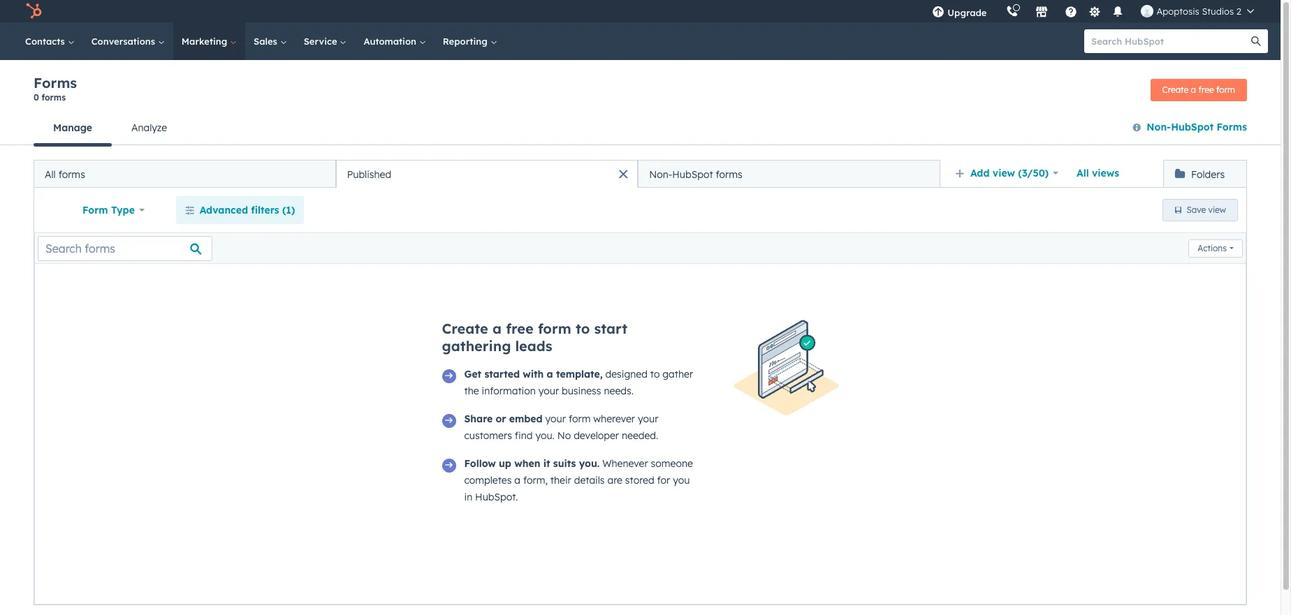 Task type: describe. For each thing, give the bounding box(es) containing it.
form,
[[523, 474, 548, 487]]

needed.
[[622, 430, 658, 442]]

2
[[1236, 6, 1241, 17]]

view for add
[[993, 167, 1015, 180]]

tara schultz image
[[1141, 5, 1154, 17]]

save
[[1187, 205, 1206, 215]]

views
[[1092, 167, 1119, 180]]

it
[[543, 458, 550, 470]]

service
[[304, 36, 340, 47]]

upgrade
[[948, 7, 987, 18]]

non‑hubspot forms button
[[1132, 119, 1247, 137]]

information
[[482, 385, 536, 398]]

gather
[[663, 368, 693, 381]]

hubspot image
[[25, 3, 42, 20]]

template,
[[556, 368, 603, 381]]

wherever
[[593, 413, 635, 425]]

type
[[111, 204, 135, 217]]

service link
[[295, 22, 355, 60]]

in
[[464, 491, 472, 504]]

non‑hubspot forms
[[1147, 121, 1247, 133]]

stored
[[625, 474, 654, 487]]

conversations
[[91, 36, 158, 47]]

filters
[[251, 204, 279, 217]]

forms inside non‑hubspot forms button
[[1217, 121, 1247, 133]]

reporting link
[[434, 22, 505, 60]]

settings link
[[1086, 4, 1103, 19]]

save view
[[1187, 205, 1226, 215]]

advanced filters (1)
[[200, 204, 295, 217]]

a right with
[[547, 368, 553, 381]]

your form wherever your customers find you. no developer needed.
[[464, 413, 658, 442]]

started
[[484, 368, 520, 381]]

help button
[[1059, 0, 1083, 22]]

gathering
[[442, 337, 511, 355]]

form type
[[82, 204, 135, 217]]

non‑hubspot
[[1147, 121, 1214, 133]]

add view (3/50) button
[[946, 159, 1067, 187]]

create for create a free form
[[1162, 84, 1189, 95]]

actions button
[[1189, 239, 1243, 257]]

advanced filters (1) button
[[176, 196, 304, 224]]

leads
[[515, 337, 552, 355]]

you
[[673, 474, 690, 487]]

when
[[514, 458, 540, 470]]

sales link
[[245, 22, 295, 60]]

folders
[[1191, 168, 1225, 181]]

start
[[594, 320, 627, 337]]

contacts link
[[17, 22, 83, 60]]

studios
[[1202, 6, 1234, 17]]

apoptosis studios 2
[[1157, 6, 1241, 17]]

manage
[[53, 122, 92, 134]]

add
[[970, 167, 990, 180]]

form
[[82, 204, 108, 217]]

share or embed
[[464, 413, 543, 425]]

add view (3/50)
[[970, 167, 1049, 180]]

their
[[550, 474, 571, 487]]

help image
[[1065, 6, 1078, 19]]

conversations link
[[83, 22, 173, 60]]

analyze button
[[112, 111, 187, 145]]

contacts
[[25, 36, 68, 47]]

business
[[562, 385, 601, 398]]

view for save
[[1208, 205, 1226, 215]]

create a free form to start gathering leads
[[442, 320, 627, 355]]

marketing
[[182, 36, 230, 47]]

customers
[[464, 430, 512, 442]]

published button
[[336, 160, 638, 188]]

automation
[[364, 36, 419, 47]]

hubspot
[[672, 168, 713, 181]]

free for create a free form to start gathering leads
[[506, 320, 534, 337]]

upgrade image
[[932, 6, 945, 19]]

or
[[496, 413, 506, 425]]

completes
[[464, 474, 512, 487]]

hubspot.
[[475, 491, 518, 504]]

Search forms search field
[[38, 236, 212, 261]]

non-hubspot forms button
[[638, 160, 940, 188]]

navigation containing manage
[[34, 111, 187, 146]]

developer
[[574, 430, 619, 442]]

automation link
[[355, 22, 434, 60]]

create a free form
[[1162, 84, 1235, 95]]

marketplaces button
[[1027, 0, 1057, 22]]

published
[[347, 168, 391, 181]]

forms 0 forms
[[34, 74, 77, 103]]

find
[[515, 430, 533, 442]]

a inside "create a free form to start gathering leads"
[[493, 320, 502, 337]]

Search HubSpot search field
[[1084, 29, 1255, 53]]



Task type: locate. For each thing, give the bounding box(es) containing it.
forms
[[42, 92, 66, 103], [58, 168, 85, 181], [716, 168, 742, 181]]

all forms
[[45, 168, 85, 181]]

0 horizontal spatial create
[[442, 320, 488, 337]]

0 vertical spatial create
[[1162, 84, 1189, 95]]

to inside "create a free form to start gathering leads"
[[576, 320, 590, 337]]

all views link
[[1067, 159, 1128, 187]]

view right 'add'
[[993, 167, 1015, 180]]

all forms button
[[34, 160, 336, 188]]

1 horizontal spatial view
[[1208, 205, 1226, 215]]

free inside button
[[1198, 84, 1214, 95]]

your up the no
[[545, 413, 566, 425]]

forms
[[34, 74, 77, 92], [1217, 121, 1247, 133]]

designed to gather the information your business needs.
[[464, 368, 693, 398]]

create inside "create a free form to start gathering leads"
[[442, 320, 488, 337]]

1 horizontal spatial forms
[[1217, 121, 1247, 133]]

a inside button
[[1191, 84, 1196, 95]]

form up non‑hubspot forms
[[1216, 84, 1235, 95]]

create up "get"
[[442, 320, 488, 337]]

whenever someone completes a form, their details are stored for you in hubspot.
[[464, 458, 693, 504]]

1 vertical spatial to
[[650, 368, 660, 381]]

a
[[1191, 84, 1196, 95], [493, 320, 502, 337], [547, 368, 553, 381], [514, 474, 520, 487]]

to
[[576, 320, 590, 337], [650, 368, 660, 381]]

form up the no
[[569, 413, 591, 425]]

all for all forms
[[45, 168, 56, 181]]

to left the start
[[576, 320, 590, 337]]

0 vertical spatial forms
[[34, 74, 77, 92]]

free inside "create a free form to start gathering leads"
[[506, 320, 534, 337]]

forms inside forms 0 forms
[[42, 92, 66, 103]]

1 vertical spatial create
[[442, 320, 488, 337]]

are
[[607, 474, 622, 487]]

your
[[538, 385, 559, 398], [545, 413, 566, 425], [638, 413, 658, 425]]

you. inside 'your form wherever your customers find you. no developer needed.'
[[535, 430, 555, 442]]

get started with a template,
[[464, 368, 603, 381]]

0 horizontal spatial free
[[506, 320, 534, 337]]

forms up 0
[[34, 74, 77, 92]]

create for create a free form to start gathering leads
[[442, 320, 488, 337]]

2 vertical spatial form
[[569, 413, 591, 425]]

calling icon button
[[1001, 2, 1025, 20]]

1 horizontal spatial all
[[1077, 167, 1089, 180]]

for
[[657, 474, 670, 487]]

your up the needed.
[[638, 413, 658, 425]]

save view button
[[1162, 199, 1238, 221]]

1 vertical spatial forms
[[1217, 121, 1247, 133]]

suits
[[553, 458, 576, 470]]

navigation
[[34, 111, 187, 146]]

all down manage button
[[45, 168, 56, 181]]

share
[[464, 413, 493, 425]]

analyze
[[131, 122, 167, 134]]

follow
[[464, 458, 496, 470]]

create up non‑hubspot
[[1162, 84, 1189, 95]]

0 vertical spatial form
[[1216, 84, 1235, 95]]

advanced
[[200, 204, 248, 217]]

create inside button
[[1162, 84, 1189, 95]]

form type button
[[73, 196, 153, 224]]

free up with
[[506, 320, 534, 337]]

to inside the designed to gather the information your business needs.
[[650, 368, 660, 381]]

manage button
[[34, 111, 112, 146]]

hubspot link
[[17, 3, 52, 20]]

forms for non-
[[716, 168, 742, 181]]

view right save
[[1208, 205, 1226, 215]]

up
[[499, 458, 511, 470]]

search image
[[1251, 36, 1261, 46]]

calling icon image
[[1006, 6, 1019, 18]]

forms down create a free form button
[[1217, 121, 1247, 133]]

1 horizontal spatial free
[[1198, 84, 1214, 95]]

create a free form button
[[1150, 79, 1247, 101]]

1 vertical spatial you.
[[579, 458, 600, 470]]

no
[[557, 430, 571, 442]]

sales
[[254, 36, 280, 47]]

form inside 'your form wherever your customers find you. no developer needed.'
[[569, 413, 591, 425]]

free up non‑hubspot forms
[[1198, 84, 1214, 95]]

1 vertical spatial view
[[1208, 205, 1226, 215]]

0 horizontal spatial view
[[993, 167, 1015, 180]]

embed
[[509, 413, 543, 425]]

a up non‑hubspot forms
[[1191, 84, 1196, 95]]

create
[[1162, 84, 1189, 95], [442, 320, 488, 337]]

0 vertical spatial you.
[[535, 430, 555, 442]]

1 horizontal spatial to
[[650, 368, 660, 381]]

1 vertical spatial free
[[506, 320, 534, 337]]

view inside popup button
[[993, 167, 1015, 180]]

a left form,
[[514, 474, 520, 487]]

form up get started with a template,
[[538, 320, 571, 337]]

you.
[[535, 430, 555, 442], [579, 458, 600, 470]]

non-hubspot forms
[[649, 168, 742, 181]]

search button
[[1244, 29, 1268, 53]]

you. up details
[[579, 458, 600, 470]]

marketplaces image
[[1036, 6, 1048, 19]]

whenever
[[602, 458, 648, 470]]

1 horizontal spatial create
[[1162, 84, 1189, 95]]

view
[[993, 167, 1015, 180], [1208, 205, 1226, 215]]

0 horizontal spatial forms
[[34, 74, 77, 92]]

forms for forms
[[42, 92, 66, 103]]

0 horizontal spatial all
[[45, 168, 56, 181]]

forms up form
[[58, 168, 85, 181]]

form inside button
[[1216, 84, 1235, 95]]

notifications image
[[1112, 6, 1124, 19]]

all for all views
[[1077, 167, 1089, 180]]

menu item
[[997, 0, 999, 22]]

get
[[464, 368, 481, 381]]

settings image
[[1088, 6, 1101, 19]]

forms inside button
[[58, 168, 85, 181]]

all left views
[[1077, 167, 1089, 180]]

forms inside button
[[716, 168, 742, 181]]

someone
[[651, 458, 693, 470]]

to left gather
[[650, 368, 660, 381]]

a inside the whenever someone completes a form, their details are stored for you in hubspot.
[[514, 474, 520, 487]]

menu
[[922, 0, 1264, 22]]

1 horizontal spatial you.
[[579, 458, 600, 470]]

designed
[[605, 368, 648, 381]]

0 horizontal spatial to
[[576, 320, 590, 337]]

reporting
[[443, 36, 490, 47]]

(3/50)
[[1018, 167, 1049, 180]]

1 vertical spatial form
[[538, 320, 571, 337]]

0 vertical spatial free
[[1198, 84, 1214, 95]]

notifications button
[[1106, 0, 1130, 22]]

a left leads
[[493, 320, 502, 337]]

your inside the designed to gather the information your business needs.
[[538, 385, 559, 398]]

view inside button
[[1208, 205, 1226, 215]]

marketing link
[[173, 22, 245, 60]]

details
[[574, 474, 605, 487]]

follow up when it suits you.
[[464, 458, 600, 470]]

actions
[[1198, 243, 1227, 253]]

0
[[34, 92, 39, 103]]

0 vertical spatial view
[[993, 167, 1015, 180]]

(1)
[[282, 204, 295, 217]]

forms inside forms 'banner'
[[34, 74, 77, 92]]

forms right hubspot
[[716, 168, 742, 181]]

all inside button
[[45, 168, 56, 181]]

apoptosis
[[1157, 6, 1199, 17]]

you. left the no
[[535, 430, 555, 442]]

form for create a free form to start gathering leads
[[538, 320, 571, 337]]

form for create a free form
[[1216, 84, 1235, 95]]

forms right 0
[[42, 92, 66, 103]]

needs.
[[604, 385, 634, 398]]

0 horizontal spatial you.
[[535, 430, 555, 442]]

apoptosis studios 2 button
[[1133, 0, 1262, 22]]

your down get started with a template,
[[538, 385, 559, 398]]

forms banner
[[34, 74, 1247, 111]]

form inside "create a free form to start gathering leads"
[[538, 320, 571, 337]]

free
[[1198, 84, 1214, 95], [506, 320, 534, 337]]

menu containing apoptosis studios 2
[[922, 0, 1264, 22]]

0 vertical spatial to
[[576, 320, 590, 337]]

free for create a free form
[[1198, 84, 1214, 95]]

the
[[464, 385, 479, 398]]



Task type: vqa. For each thing, say whether or not it's contained in the screenshot.
Reporting
yes



